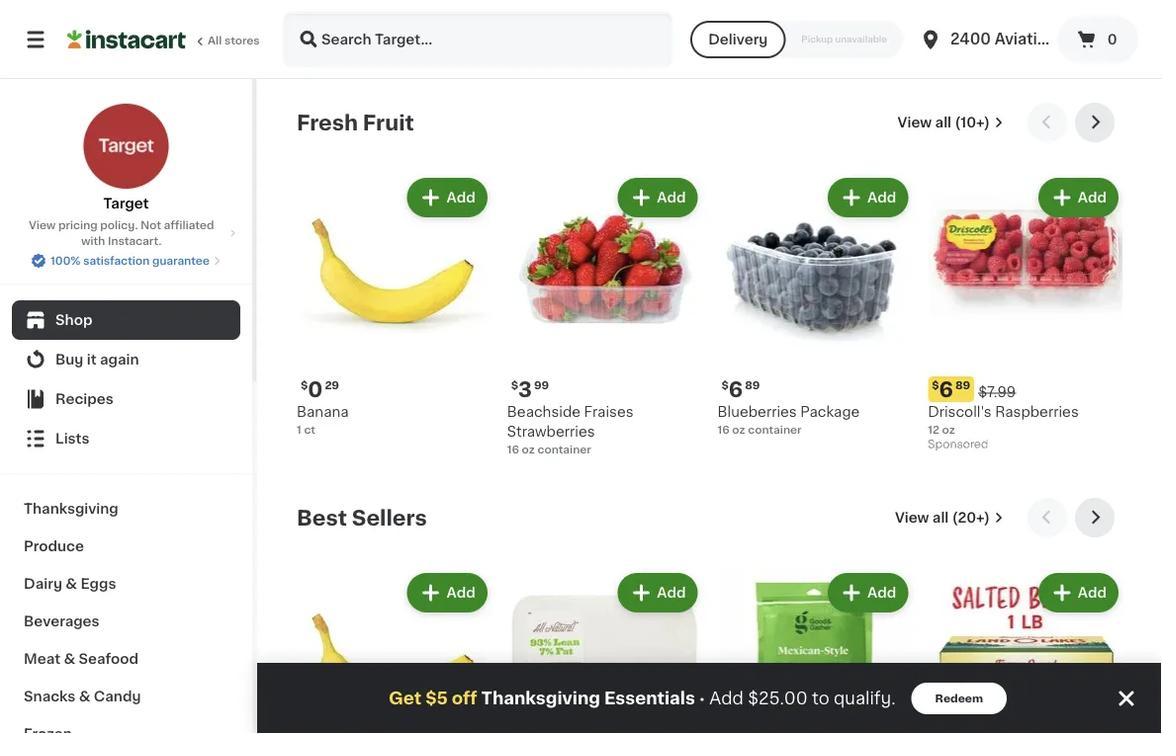 Task type: describe. For each thing, give the bounding box(es) containing it.
& for meat
[[64, 653, 75, 667]]

$25.00
[[748, 691, 808, 708]]

all
[[208, 35, 222, 46]]

99
[[534, 380, 549, 391]]

(10+)
[[955, 116, 990, 130]]

view inside view pricing policy. not affiliated with instacart.
[[29, 220, 56, 231]]

1
[[297, 425, 301, 435]]

view pricing policy. not affiliated with instacart.
[[29, 220, 214, 247]]

produce link
[[12, 528, 240, 566]]

buy it again link
[[12, 340, 240, 380]]

service type group
[[691, 21, 903, 58]]

driscoll's raspberries 12 oz
[[928, 405, 1079, 435]]

blueberries
[[718, 405, 797, 419]]

(20+)
[[952, 511, 990, 525]]

meat & seafood link
[[12, 641, 240, 679]]

produce
[[24, 540, 84, 554]]

$ for blueberries package
[[722, 380, 729, 391]]

dairy & eggs link
[[12, 566, 240, 603]]

strawberries
[[507, 425, 595, 439]]

16 inside the beachside fraises strawberries 16 oz container
[[507, 444, 519, 455]]

Search field
[[285, 14, 671, 65]]

all stores
[[208, 35, 260, 46]]

sellers
[[352, 508, 427, 529]]

12
[[928, 425, 940, 435]]

$5
[[425, 691, 448, 708]]

beachside fraises strawberries 16 oz container
[[507, 405, 634, 455]]

$ 3 99
[[511, 379, 549, 400]]

best
[[297, 508, 347, 529]]

oz for blueberries package
[[732, 425, 745, 435]]

again
[[100, 353, 139, 367]]

item carousel region containing fresh fruit
[[297, 103, 1123, 483]]

ct
[[304, 425, 316, 435]]

beverages link
[[12, 603, 240, 641]]

1 $ 6 89 from the left
[[722, 379, 760, 400]]

$ 0 29
[[301, 379, 339, 400]]

satisfaction
[[83, 256, 150, 267]]

instacart logo image
[[67, 28, 186, 51]]

view for best sellers
[[895, 511, 929, 525]]

policy.
[[100, 220, 138, 231]]

delivery button
[[691, 21, 786, 58]]

view for fresh fruit
[[898, 116, 932, 130]]

shop link
[[12, 301, 240, 340]]

target
[[103, 197, 149, 211]]

buy it again
[[55, 353, 139, 367]]

0 inside button
[[1108, 33, 1117, 46]]

dr
[[1060, 32, 1079, 46]]

it
[[87, 353, 97, 367]]

16 inside blueberries package 16 oz container
[[718, 425, 730, 435]]

blueberries package 16 oz container
[[718, 405, 860, 435]]

recipes link
[[12, 380, 240, 419]]

treatment tracker modal dialog
[[257, 664, 1162, 735]]

affiliated
[[164, 220, 214, 231]]

lists
[[55, 432, 89, 446]]

oz for driscoll's raspberries
[[942, 425, 955, 435]]

all stores link
[[67, 12, 261, 67]]

1 6 from the left
[[729, 379, 743, 400]]

all for fresh fruit
[[935, 116, 952, 130]]

2400 aviation dr
[[951, 32, 1079, 46]]

view all (10+) button
[[890, 103, 1012, 142]]

100% satisfaction guarantee button
[[31, 249, 221, 269]]

product group containing 0
[[297, 174, 491, 438]]

snacks & candy
[[24, 690, 141, 704]]

thanksgiving inside "treatment tracker modal" dialog
[[481, 691, 600, 708]]

100%
[[51, 256, 81, 267]]

fresh fruit
[[297, 112, 414, 133]]

qualify.
[[834, 691, 896, 708]]

to
[[812, 691, 830, 708]]

product group containing 3
[[507, 174, 702, 458]]

snacks & candy link
[[12, 679, 240, 716]]

get
[[389, 691, 422, 708]]

redeem button
[[912, 684, 1007, 715]]

main content containing fresh fruit
[[257, 79, 1162, 735]]

fraises
[[584, 405, 634, 419]]

view all (10+)
[[898, 116, 990, 130]]

best sellers
[[297, 508, 427, 529]]

aviation
[[995, 32, 1057, 46]]

$ 6 89 inside $6.89 original price: $7.99 element
[[932, 379, 971, 400]]



Task type: vqa. For each thing, say whether or not it's contained in the screenshot.


Task type: locate. For each thing, give the bounding box(es) containing it.
3
[[518, 379, 532, 400]]

view inside view all (20+) popup button
[[895, 511, 929, 525]]

0 horizontal spatial 6
[[729, 379, 743, 400]]

fruit
[[363, 112, 414, 133]]

not
[[141, 220, 161, 231]]

shop
[[55, 314, 92, 327]]

$7.99
[[978, 386, 1016, 399]]

container down blueberries
[[748, 425, 802, 435]]

candy
[[94, 690, 141, 704]]

29
[[325, 380, 339, 391]]

main content
[[257, 79, 1162, 735]]

snacks
[[24, 690, 75, 704]]

16 down blueberries
[[718, 425, 730, 435]]

2 $ from the left
[[511, 380, 518, 391]]

oz inside driscoll's raspberries 12 oz
[[942, 425, 955, 435]]

add inside "treatment tracker modal" dialog
[[709, 691, 744, 708]]

banana
[[297, 405, 349, 419]]

container down strawberries
[[538, 444, 591, 455]]

0 left 29
[[308, 379, 323, 400]]

16 down strawberries
[[507, 444, 519, 455]]

0 vertical spatial all
[[935, 116, 952, 130]]

2400
[[951, 32, 991, 46]]

2 6 from the left
[[939, 379, 954, 400]]

2400 aviation dr button
[[919, 12, 1079, 67]]

with
[[81, 236, 105, 247]]

essentials
[[604, 691, 695, 708]]

$ for banana
[[301, 380, 308, 391]]

all inside popup button
[[935, 116, 952, 130]]

oz inside blueberries package 16 oz container
[[732, 425, 745, 435]]

fresh
[[297, 112, 358, 133]]

pricing
[[58, 220, 98, 231]]

$ 6 89
[[722, 379, 760, 400], [932, 379, 971, 400]]

0 horizontal spatial $ 6 89
[[722, 379, 760, 400]]

get $5 off thanksgiving essentials • add $25.00 to qualify.
[[389, 691, 896, 708]]

2 horizontal spatial oz
[[942, 425, 955, 435]]

stores
[[224, 35, 260, 46]]

all for best sellers
[[933, 511, 949, 525]]

0 vertical spatial container
[[748, 425, 802, 435]]

$ 6 89 up driscoll's
[[932, 379, 971, 400]]

guarantee
[[152, 256, 210, 267]]

1 vertical spatial item carousel region
[[297, 499, 1123, 735]]

1 89 from the left
[[745, 380, 760, 391]]

100% satisfaction guarantee
[[51, 256, 210, 267]]

0 right dr
[[1108, 33, 1117, 46]]

container inside the beachside fraises strawberries 16 oz container
[[538, 444, 591, 455]]

beverages
[[24, 615, 99, 629]]

1 item carousel region from the top
[[297, 103, 1123, 483]]

thanksgiving
[[24, 503, 118, 516], [481, 691, 600, 708]]

container
[[748, 425, 802, 435], [538, 444, 591, 455]]

meat & seafood
[[24, 653, 138, 667]]

oz down blueberries
[[732, 425, 745, 435]]

beachside
[[507, 405, 581, 419]]

6
[[729, 379, 743, 400], [939, 379, 954, 400]]

dairy & eggs
[[24, 578, 116, 592]]

oz inside the beachside fraises strawberries 16 oz container
[[522, 444, 535, 455]]

eggs
[[81, 578, 116, 592]]

0 horizontal spatial 89
[[745, 380, 760, 391]]

1 vertical spatial 16
[[507, 444, 519, 455]]

0 horizontal spatial 16
[[507, 444, 519, 455]]

1 $ from the left
[[301, 380, 308, 391]]

& for dairy
[[66, 578, 77, 592]]

view left the (10+)
[[898, 116, 932, 130]]

0 horizontal spatial oz
[[522, 444, 535, 455]]

thanksgiving right off
[[481, 691, 600, 708]]

3 $ from the left
[[722, 380, 729, 391]]

delivery
[[708, 33, 768, 46]]

0 horizontal spatial container
[[538, 444, 591, 455]]

recipes
[[55, 393, 114, 407]]

4 $ from the left
[[932, 380, 939, 391]]

0 button
[[1057, 16, 1139, 63]]

all left the (10+)
[[935, 116, 952, 130]]

1 horizontal spatial 0
[[1108, 33, 1117, 46]]

driscoll's
[[928, 405, 992, 419]]

1 vertical spatial all
[[933, 511, 949, 525]]

2 $ 6 89 from the left
[[932, 379, 971, 400]]

1 horizontal spatial 6
[[939, 379, 954, 400]]

$ inside $ 3 99
[[511, 380, 518, 391]]

buy
[[55, 353, 83, 367]]

2 vertical spatial &
[[79, 690, 90, 704]]

0 vertical spatial 16
[[718, 425, 730, 435]]

89 up blueberries
[[745, 380, 760, 391]]

1 horizontal spatial 89
[[956, 380, 971, 391]]

view left (20+)
[[895, 511, 929, 525]]

redeem
[[935, 694, 983, 705]]

package
[[801, 405, 860, 419]]

off
[[452, 691, 477, 708]]

& for snacks
[[79, 690, 90, 704]]

1 vertical spatial &
[[64, 653, 75, 667]]

1 horizontal spatial 16
[[718, 425, 730, 435]]

$ for beachside fraises strawberries
[[511, 380, 518, 391]]

view inside view all (10+) popup button
[[898, 116, 932, 130]]

$ up blueberries
[[722, 380, 729, 391]]

$ left 99
[[511, 380, 518, 391]]

target logo image
[[83, 103, 170, 190]]

raspberries
[[995, 405, 1079, 419]]

all
[[935, 116, 952, 130], [933, 511, 949, 525]]

1 horizontal spatial thanksgiving
[[481, 691, 600, 708]]

view all (20+) button
[[887, 499, 1012, 538]]

& left eggs
[[66, 578, 77, 592]]

•
[[699, 691, 706, 707]]

sponsored badge image
[[928, 439, 988, 451]]

target link
[[83, 103, 170, 214]]

89
[[745, 380, 760, 391], [956, 380, 971, 391]]

0 vertical spatial item carousel region
[[297, 103, 1123, 483]]

add button
[[409, 180, 485, 216], [620, 180, 696, 216], [830, 180, 906, 216], [1040, 180, 1117, 216], [409, 576, 485, 611], [620, 576, 696, 611], [830, 576, 906, 611], [1040, 576, 1117, 611]]

$ inside '$ 0 29'
[[301, 380, 308, 391]]

product group
[[297, 174, 491, 438], [507, 174, 702, 458], [718, 174, 912, 438], [928, 174, 1123, 456], [297, 570, 491, 735], [507, 570, 702, 735], [718, 570, 912, 735], [928, 570, 1123, 735]]

seafood
[[79, 653, 138, 667]]

2 item carousel region from the top
[[297, 499, 1123, 735]]

& left candy
[[79, 690, 90, 704]]

6 up blueberries
[[729, 379, 743, 400]]

view
[[898, 116, 932, 130], [29, 220, 56, 231], [895, 511, 929, 525]]

lists link
[[12, 419, 240, 459]]

89 up driscoll's
[[956, 380, 971, 391]]

& right meat
[[64, 653, 75, 667]]

1 horizontal spatial container
[[748, 425, 802, 435]]

all left (20+)
[[933, 511, 949, 525]]

0
[[1108, 33, 1117, 46], [308, 379, 323, 400]]

0 vertical spatial view
[[898, 116, 932, 130]]

item carousel region
[[297, 103, 1123, 483], [297, 499, 1123, 735]]

$ left 29
[[301, 380, 308, 391]]

1 vertical spatial view
[[29, 220, 56, 231]]

2 89 from the left
[[956, 380, 971, 391]]

1 vertical spatial container
[[538, 444, 591, 455]]

thanksgiving up produce
[[24, 503, 118, 516]]

1 vertical spatial 0
[[308, 379, 323, 400]]

banana 1 ct
[[297, 405, 349, 435]]

0 horizontal spatial thanksgiving
[[24, 503, 118, 516]]

oz right 12
[[942, 425, 955, 435]]

0 vertical spatial &
[[66, 578, 77, 592]]

1 horizontal spatial $ 6 89
[[932, 379, 971, 400]]

oz down strawberries
[[522, 444, 535, 455]]

6 up driscoll's
[[939, 379, 954, 400]]

1 vertical spatial thanksgiving
[[481, 691, 600, 708]]

None search field
[[283, 12, 673, 67]]

$ up driscoll's
[[932, 380, 939, 391]]

view pricing policy. not affiliated with instacart. link
[[16, 218, 236, 249]]

0 vertical spatial 0
[[1108, 33, 1117, 46]]

dairy
[[24, 578, 62, 592]]

16
[[718, 425, 730, 435], [507, 444, 519, 455]]

view all (20+)
[[895, 511, 990, 525]]

instacart.
[[108, 236, 162, 247]]

item carousel region containing best sellers
[[297, 499, 1123, 735]]

thanksgiving link
[[12, 491, 240, 528]]

oz
[[732, 425, 745, 435], [942, 425, 955, 435], [522, 444, 535, 455]]

2 vertical spatial view
[[895, 511, 929, 525]]

view left the pricing
[[29, 220, 56, 231]]

$ 6 89 up blueberries
[[722, 379, 760, 400]]

container inside blueberries package 16 oz container
[[748, 425, 802, 435]]

$6.89 original price: $7.99 element
[[928, 377, 1123, 402]]

all inside popup button
[[933, 511, 949, 525]]

meat
[[24, 653, 60, 667]]

1 horizontal spatial oz
[[732, 425, 745, 435]]

0 horizontal spatial 0
[[308, 379, 323, 400]]

0 vertical spatial thanksgiving
[[24, 503, 118, 516]]

&
[[66, 578, 77, 592], [64, 653, 75, 667], [79, 690, 90, 704]]

89 inside $6.89 original price: $7.99 element
[[956, 380, 971, 391]]



